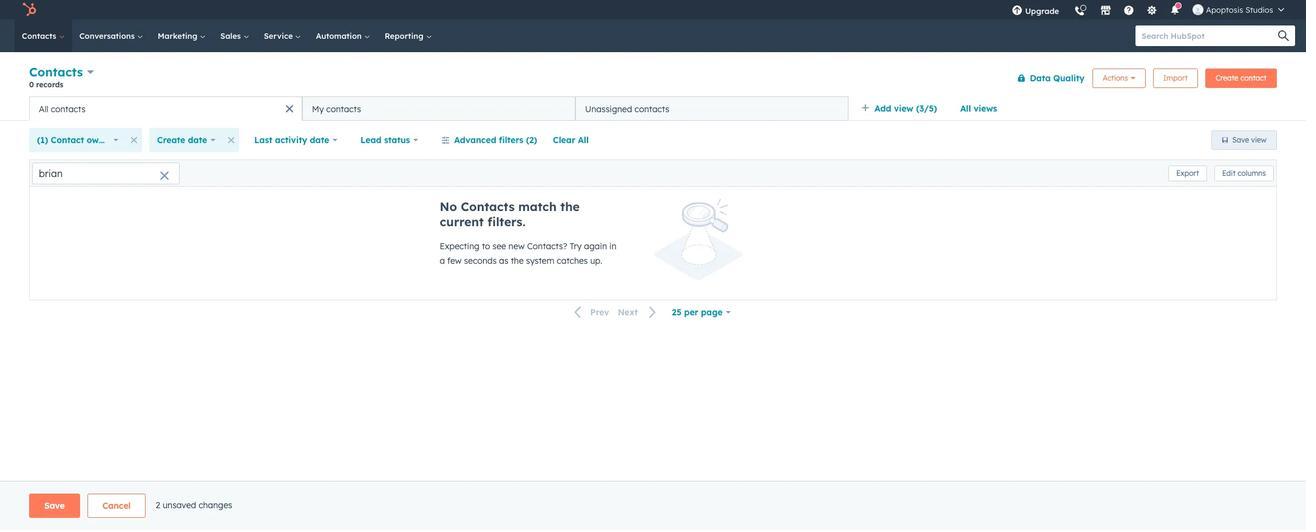 Task type: vqa. For each thing, say whether or not it's contained in the screenshot.
Conversations
yes



Task type: describe. For each thing, give the bounding box(es) containing it.
no contacts match the current filters.
[[440, 199, 580, 230]]

service link
[[257, 19, 309, 52]]

data quality
[[1031, 73, 1085, 84]]

filters.
[[488, 214, 526, 230]]

automation link
[[309, 19, 378, 52]]

again
[[584, 241, 607, 252]]

create for create date
[[157, 135, 185, 146]]

actions
[[1103, 73, 1129, 82]]

clear input image
[[160, 172, 169, 181]]

conversations
[[79, 31, 137, 41]]

marketplaces button
[[1094, 0, 1119, 19]]

contact
[[51, 135, 84, 146]]

Search name, phone, email addresses, or company search field
[[32, 162, 180, 184]]

all views
[[961, 103, 998, 114]]

all for all contacts
[[39, 104, 48, 114]]

Search HubSpot search field
[[1136, 26, 1285, 46]]

save view
[[1233, 135, 1267, 145]]

contacts for unassigned contacts
[[635, 104, 670, 114]]

notifications image
[[1170, 5, 1181, 16]]

reporting link
[[378, 19, 439, 52]]

unsaved
[[163, 500, 196, 511]]

a
[[440, 256, 445, 267]]

lead status button
[[353, 128, 427, 152]]

last activity date button
[[247, 128, 346, 152]]

advanced filters (2)
[[454, 135, 538, 146]]

few
[[448, 256, 462, 267]]

create for create contact
[[1216, 73, 1239, 82]]

conversations link
[[72, 19, 150, 52]]

automation
[[316, 31, 364, 41]]

2
[[156, 500, 160, 511]]

cancel button
[[87, 494, 146, 519]]

data
[[1031, 73, 1051, 84]]

marketing link
[[150, 19, 213, 52]]

contacts button
[[29, 63, 94, 81]]

search button
[[1273, 26, 1296, 46]]

contacts for my contacts
[[326, 104, 361, 114]]

settings image
[[1147, 5, 1158, 16]]

all views link
[[953, 97, 1006, 121]]

unassigned contacts button
[[576, 97, 849, 121]]

system
[[526, 256, 555, 267]]

upgrade image
[[1012, 5, 1023, 16]]

contacts for all contacts
[[51, 104, 86, 114]]

add
[[875, 103, 892, 114]]

next
[[618, 307, 638, 318]]

no
[[440, 199, 457, 214]]

views
[[974, 103, 998, 114]]

2 date from the left
[[310, 135, 329, 146]]

calling icon image
[[1075, 6, 1086, 17]]

new
[[509, 241, 525, 252]]

save button
[[29, 494, 80, 519]]

contacts inside contacts link
[[22, 31, 59, 41]]

(1) contact owner button
[[29, 128, 126, 152]]

edit columns button
[[1215, 165, 1275, 181]]

settings link
[[1140, 0, 1166, 19]]

25 per page button
[[664, 301, 739, 325]]

actions button
[[1093, 68, 1146, 88]]

changes
[[199, 500, 232, 511]]

prev button
[[568, 305, 614, 321]]

all contacts button
[[29, 97, 302, 121]]

menu containing apoptosis studios
[[1005, 0, 1292, 24]]

reporting
[[385, 31, 426, 41]]

contacts inside contacts popup button
[[29, 64, 83, 80]]

my
[[312, 104, 324, 114]]

match
[[519, 199, 557, 214]]

view for save
[[1252, 135, 1267, 145]]

lead
[[361, 135, 382, 146]]

page section element
[[0, 494, 1307, 519]]

my contacts
[[312, 104, 361, 114]]

(1) contact owner
[[37, 135, 113, 146]]

notifications button
[[1166, 0, 1186, 19]]

export button
[[1169, 165, 1208, 181]]

studios
[[1246, 5, 1274, 15]]

last
[[255, 135, 273, 146]]

(3/5)
[[917, 103, 938, 114]]

data quality button
[[1010, 66, 1086, 90]]

create date
[[157, 135, 207, 146]]

the inside expecting to see new contacts? try again in a few seconds as the system catches up.
[[511, 256, 524, 267]]

to
[[482, 241, 490, 252]]

my contacts button
[[302, 97, 576, 121]]

marketing
[[158, 31, 200, 41]]



Task type: locate. For each thing, give the bounding box(es) containing it.
1 horizontal spatial create
[[1216, 73, 1239, 82]]

add view (3/5) button
[[854, 97, 953, 121]]

1 horizontal spatial date
[[310, 135, 329, 146]]

next button
[[614, 305, 664, 321]]

try
[[570, 241, 582, 252]]

1 contacts from the left
[[51, 104, 86, 114]]

contacts down the records
[[51, 104, 86, 114]]

expecting
[[440, 241, 480, 252]]

edit
[[1223, 169, 1236, 178]]

the right match
[[561, 199, 580, 214]]

1 vertical spatial the
[[511, 256, 524, 267]]

0 vertical spatial the
[[561, 199, 580, 214]]

last activity date
[[255, 135, 329, 146]]

date down all contacts button
[[188, 135, 207, 146]]

date
[[188, 135, 207, 146], [310, 135, 329, 146]]

all left views
[[961, 103, 972, 114]]

create contact
[[1216, 73, 1267, 82]]

1 date from the left
[[188, 135, 207, 146]]

(1)
[[37, 135, 48, 146]]

contacts inside button
[[326, 104, 361, 114]]

1 vertical spatial contacts
[[29, 64, 83, 80]]

contact
[[1241, 73, 1267, 82]]

create down all contacts button
[[157, 135, 185, 146]]

apoptosis studios button
[[1186, 0, 1292, 19]]

contacts down contacts banner at top
[[635, 104, 670, 114]]

0 vertical spatial view
[[894, 103, 914, 114]]

2 contacts from the left
[[326, 104, 361, 114]]

contacts link
[[15, 19, 72, 52]]

apoptosis
[[1207, 5, 1244, 15]]

filters
[[499, 135, 524, 146]]

create
[[1216, 73, 1239, 82], [157, 135, 185, 146]]

the inside no contacts match the current filters.
[[561, 199, 580, 214]]

the
[[561, 199, 580, 214], [511, 256, 524, 267]]

2 horizontal spatial all
[[961, 103, 972, 114]]

1 horizontal spatial contacts
[[326, 104, 361, 114]]

clear all
[[553, 135, 589, 146]]

marketplaces image
[[1101, 5, 1112, 16]]

cancel
[[103, 501, 131, 512]]

2 vertical spatial contacts
[[461, 199, 515, 214]]

0 records
[[29, 80, 63, 89]]

contacts?
[[527, 241, 568, 252]]

columns
[[1238, 169, 1267, 178]]

menu
[[1005, 0, 1292, 24]]

add view (3/5)
[[875, 103, 938, 114]]

sales link
[[213, 19, 257, 52]]

create inside button
[[1216, 73, 1239, 82]]

0 horizontal spatial date
[[188, 135, 207, 146]]

create inside popup button
[[157, 135, 185, 146]]

contacts right "no"
[[461, 199, 515, 214]]

save inside page section "element"
[[44, 501, 65, 512]]

all right clear at the top
[[578, 135, 589, 146]]

apoptosis studios
[[1207, 5, 1274, 15]]

all contacts
[[39, 104, 86, 114]]

0 horizontal spatial view
[[894, 103, 914, 114]]

1 horizontal spatial the
[[561, 199, 580, 214]]

view right add
[[894, 103, 914, 114]]

contacts
[[51, 104, 86, 114], [326, 104, 361, 114], [635, 104, 670, 114]]

save for save view
[[1233, 135, 1250, 145]]

tara schultz image
[[1193, 4, 1204, 15]]

expecting to see new contacts? try again in a few seconds as the system catches up.
[[440, 241, 617, 267]]

create left contact
[[1216, 73, 1239, 82]]

create contact button
[[1206, 68, 1278, 88]]

0 horizontal spatial save
[[44, 501, 65, 512]]

seconds
[[464, 256, 497, 267]]

0 horizontal spatial the
[[511, 256, 524, 267]]

hubspot link
[[15, 2, 46, 17]]

view up columns at the right
[[1252, 135, 1267, 145]]

import button
[[1154, 68, 1199, 88]]

1 horizontal spatial view
[[1252, 135, 1267, 145]]

clear all button
[[545, 128, 597, 152]]

all for all views
[[961, 103, 972, 114]]

hubspot image
[[22, 2, 36, 17]]

all
[[961, 103, 972, 114], [39, 104, 48, 114], [578, 135, 589, 146]]

save
[[1233, 135, 1250, 145], [44, 501, 65, 512]]

25
[[672, 307, 682, 318]]

1 horizontal spatial all
[[578, 135, 589, 146]]

1 vertical spatial create
[[157, 135, 185, 146]]

0 horizontal spatial create
[[157, 135, 185, 146]]

0 vertical spatial save
[[1233, 135, 1250, 145]]

view inside add view (3/5) popup button
[[894, 103, 914, 114]]

0 horizontal spatial contacts
[[51, 104, 86, 114]]

edit columns
[[1223, 169, 1267, 178]]

contacts up the records
[[29, 64, 83, 80]]

contacts inside no contacts match the current filters.
[[461, 199, 515, 214]]

0 horizontal spatial all
[[39, 104, 48, 114]]

status
[[384, 135, 410, 146]]

0 vertical spatial create
[[1216, 73, 1239, 82]]

catches
[[557, 256, 588, 267]]

3 contacts from the left
[[635, 104, 670, 114]]

all down the 0 records
[[39, 104, 48, 114]]

prev
[[591, 307, 610, 318]]

contacts right my
[[326, 104, 361, 114]]

0
[[29, 80, 34, 89]]

clear
[[553, 135, 576, 146]]

search image
[[1279, 30, 1290, 41]]

advanced filters (2) button
[[434, 128, 545, 152]]

create date button
[[149, 128, 224, 152]]

pagination navigation
[[568, 305, 664, 321]]

contacts down the hubspot link
[[22, 31, 59, 41]]

unassigned contacts
[[585, 104, 670, 114]]

in
[[610, 241, 617, 252]]

view inside save view button
[[1252, 135, 1267, 145]]

date right activity
[[310, 135, 329, 146]]

2 horizontal spatial contacts
[[635, 104, 670, 114]]

unassigned
[[585, 104, 633, 114]]

25 per page
[[672, 307, 723, 318]]

see
[[493, 241, 506, 252]]

1 horizontal spatial save
[[1233, 135, 1250, 145]]

upgrade
[[1026, 6, 1060, 16]]

calling icon button
[[1070, 1, 1091, 19]]

up.
[[591, 256, 603, 267]]

help image
[[1124, 5, 1135, 16]]

1 vertical spatial save
[[44, 501, 65, 512]]

save for save
[[44, 501, 65, 512]]

owner
[[87, 135, 113, 146]]

service
[[264, 31, 295, 41]]

contacts banner
[[29, 62, 1278, 97]]

page
[[701, 307, 723, 318]]

view for add
[[894, 103, 914, 114]]

sales
[[220, 31, 243, 41]]

lead status
[[361, 135, 410, 146]]

per
[[685, 307, 699, 318]]

save view button
[[1212, 131, 1278, 150]]

0 vertical spatial contacts
[[22, 31, 59, 41]]

activity
[[275, 135, 307, 146]]

the right as
[[511, 256, 524, 267]]

1 vertical spatial view
[[1252, 135, 1267, 145]]

records
[[36, 80, 63, 89]]

import
[[1164, 73, 1188, 82]]



